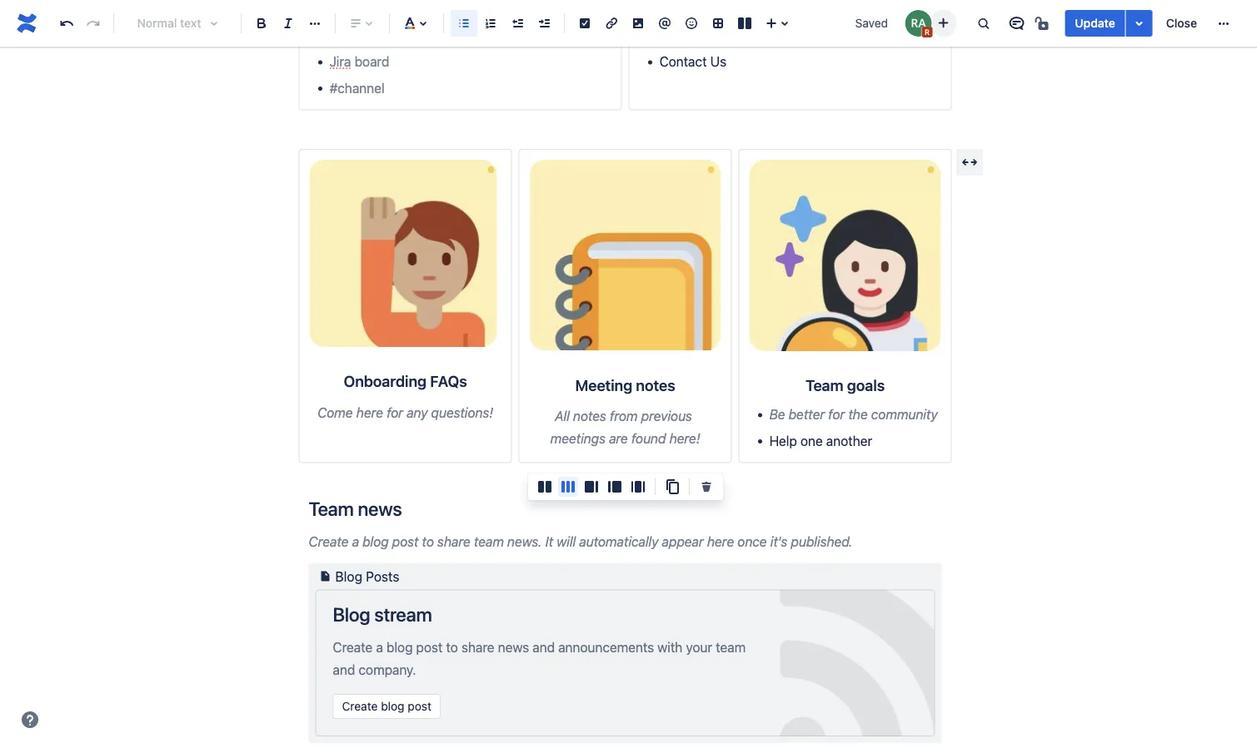 Task type: describe. For each thing, give the bounding box(es) containing it.
italic ⌘i image
[[278, 13, 298, 33]]

bullet list ⌘⇧8 image
[[454, 13, 474, 33]]

create blog post button
[[333, 695, 441, 720]]

published.
[[791, 534, 853, 550]]

create a blog post to share news and announcements with your team and company.
[[333, 640, 746, 678]]

all notes from previous meetings are found here!
[[550, 408, 700, 447]]

questions!
[[431, 405, 493, 421]]

0 horizontal spatial and
[[333, 663, 355, 678]]

more formatting image
[[305, 13, 325, 33]]

right sidebar image
[[581, 477, 601, 497]]

come
[[317, 405, 353, 421]]

are
[[609, 431, 628, 447]]

update
[[1075, 16, 1115, 30]]

adjust update settings image
[[1129, 13, 1149, 33]]

help for help
[[659, 28, 687, 43]]

it's
[[770, 534, 788, 550]]

it
[[545, 534, 553, 550]]

go wide image
[[960, 152, 980, 172]]

link image
[[601, 13, 621, 33]]

0 vertical spatial team
[[474, 534, 504, 550]]

notes for all
[[573, 408, 606, 424]]

better
[[789, 407, 825, 423]]

a for create a blog post to share team news. it will automatically appear here once it's published.
[[352, 534, 359, 550]]

mention image
[[655, 13, 675, 33]]

team goals
[[805, 377, 885, 395]]

meeting
[[575, 376, 632, 394]]

close
[[1166, 16, 1197, 30]]

contact us
[[659, 54, 726, 70]]

blog for create a blog post to share team news. it will automatically appear here once it's published.
[[362, 534, 389, 550]]

emoji image
[[681, 13, 701, 33]]

news.
[[507, 534, 542, 550]]

your
[[686, 640, 712, 656]]

previous
[[641, 408, 692, 424]]

create blog post
[[342, 700, 431, 714]]

redo ⌘⇧z image
[[83, 13, 103, 33]]

confluence image
[[13, 10, 40, 37]]

confluence image
[[13, 10, 40, 37]]

announcements
[[558, 640, 654, 656]]

meetings
[[550, 431, 606, 447]]

invite to edit image
[[933, 13, 953, 33]]

from
[[610, 408, 638, 424]]

three columns with sidebars image
[[628, 477, 648, 497]]

post inside button
[[408, 700, 431, 714]]

comment icon image
[[1007, 13, 1027, 33]]

1 vertical spatial here
[[707, 534, 734, 550]]

notes for meeting
[[636, 376, 675, 394]]

jira
[[330, 54, 351, 70]]

posts
[[366, 569, 399, 585]]

numbered list ⌘⇧7 image
[[481, 13, 501, 33]]

help image
[[20, 711, 40, 731]]

blog inside button
[[381, 700, 405, 714]]

goals
[[847, 377, 885, 395]]

to for news
[[446, 640, 458, 656]]

blog posts
[[335, 569, 399, 585]]

remove image
[[696, 477, 716, 497]]

blog for blog stream
[[333, 604, 370, 626]]

more image
[[1214, 13, 1234, 33]]

any
[[407, 405, 428, 421]]

action item image
[[575, 13, 595, 33]]

a for create a blog post to share news and announcements with your team and company.
[[376, 640, 383, 656]]

news inside create a blog post to share news and announcements with your team and company.
[[498, 640, 529, 656]]

share for news
[[461, 640, 494, 656]]

onboarding
[[344, 373, 426, 391]]

another
[[826, 433, 872, 449]]

meeting notes
[[575, 376, 675, 394]]

create for create a blog post to share news and announcements with your team and company.
[[333, 640, 373, 656]]

0 vertical spatial here
[[356, 405, 383, 421]]

automatically
[[579, 534, 658, 550]]



Task type: vqa. For each thing, say whether or not it's contained in the screenshot.
rightmost or
no



Task type: locate. For each thing, give the bounding box(es) containing it.
create
[[309, 534, 349, 550], [333, 640, 373, 656], [342, 700, 378, 714]]

blog left posts
[[335, 569, 362, 585]]

0 vertical spatial share
[[437, 534, 470, 550]]

1 vertical spatial share
[[461, 640, 494, 656]]

appear
[[662, 534, 704, 550]]

blog stream
[[333, 604, 432, 626]]

a up company.
[[376, 640, 383, 656]]

table image
[[708, 13, 728, 33]]

a inside create a blog post to share news and announcements with your team and company.
[[376, 640, 383, 656]]

one
[[800, 433, 823, 449]]

create a blog post to share team news. it will automatically appear here once it's published.
[[309, 534, 853, 550]]

saved
[[855, 16, 888, 30]]

blog down company.
[[381, 700, 405, 714]]

close button
[[1156, 10, 1207, 37]]

come here for any questions!
[[317, 405, 493, 421]]

team up better
[[805, 377, 843, 395]]

update button
[[1065, 10, 1125, 37]]

0 vertical spatial post
[[392, 534, 418, 550]]

the
[[848, 407, 868, 423]]

no restrictions image
[[1033, 13, 1053, 33]]

blog up posts
[[362, 534, 389, 550]]

1 horizontal spatial to
[[446, 640, 458, 656]]

0 vertical spatial team
[[805, 377, 843, 395]]

0 horizontal spatial team
[[474, 534, 504, 550]]

will
[[557, 534, 576, 550]]

help
[[659, 28, 687, 43], [769, 433, 797, 449]]

a down team news
[[352, 534, 359, 550]]

create for create blog post
[[342, 700, 378, 714]]

0 vertical spatial to
[[422, 534, 434, 550]]

1 vertical spatial team
[[716, 640, 746, 656]]

1 vertical spatial blog
[[333, 604, 370, 626]]

share for team
[[437, 534, 470, 550]]

news
[[358, 498, 402, 520], [498, 640, 529, 656]]

stream
[[374, 604, 432, 626]]

company.
[[359, 663, 416, 678]]

0 vertical spatial and
[[532, 640, 555, 656]]

add image, video, or file image
[[628, 13, 648, 33]]

help for help one another
[[769, 433, 797, 449]]

two columns image
[[535, 477, 555, 497]]

blog posts image
[[315, 567, 335, 587]]

1 vertical spatial create
[[333, 640, 373, 656]]

post down stream
[[416, 640, 443, 656]]

be
[[769, 407, 785, 423]]

0 horizontal spatial to
[[422, 534, 434, 550]]

1 horizontal spatial team
[[716, 640, 746, 656]]

notes up previous
[[636, 376, 675, 394]]

for left any
[[387, 405, 403, 421]]

1 horizontal spatial and
[[532, 640, 555, 656]]

post inside create a blog post to share news and announcements with your team and company.
[[416, 640, 443, 656]]

0 vertical spatial help
[[659, 28, 687, 43]]

1 horizontal spatial team
[[805, 377, 843, 395]]

for
[[387, 405, 403, 421], [828, 407, 845, 423]]

1 vertical spatial post
[[416, 640, 443, 656]]

0 horizontal spatial for
[[387, 405, 403, 421]]

share inside create a blog post to share news and announcements with your team and company.
[[461, 640, 494, 656]]

to
[[422, 534, 434, 550], [446, 640, 458, 656]]

#channel
[[330, 80, 384, 96]]

here!
[[669, 431, 700, 447]]

here down onboarding
[[356, 405, 383, 421]]

1 vertical spatial to
[[446, 640, 458, 656]]

2 vertical spatial post
[[408, 700, 431, 714]]

for left the the
[[828, 407, 845, 423]]

and left announcements
[[532, 640, 555, 656]]

a
[[352, 534, 359, 550], [376, 640, 383, 656]]

team for team goals
[[805, 377, 843, 395]]

indent tab image
[[534, 13, 554, 33]]

left sidebar image
[[605, 477, 625, 497]]

team inside create a blog post to share news and announcements with your team and company.
[[716, 640, 746, 656]]

here left "once" on the right of page
[[707, 534, 734, 550]]

with
[[657, 640, 682, 656]]

find and replace image
[[973, 13, 993, 33]]

all
[[555, 408, 570, 424]]

outdent ⇧tab image
[[507, 13, 527, 33]]

1 vertical spatial notes
[[573, 408, 606, 424]]

notes up meetings
[[573, 408, 606, 424]]

blog down blog posts
[[333, 604, 370, 626]]

three columns image
[[558, 477, 578, 497]]

once
[[737, 534, 767, 550]]

share
[[437, 534, 470, 550], [461, 640, 494, 656]]

2 vertical spatial blog
[[381, 700, 405, 714]]

1 vertical spatial blog
[[386, 640, 413, 656]]

team
[[805, 377, 843, 395], [309, 498, 354, 520]]

help up contact in the top of the page
[[659, 28, 687, 43]]

blog
[[362, 534, 389, 550], [386, 640, 413, 656], [381, 700, 405, 714]]

us
[[710, 54, 726, 70]]

notes
[[636, 376, 675, 394], [573, 408, 606, 424]]

ruby anderson image
[[905, 10, 932, 37]]

1 horizontal spatial for
[[828, 407, 845, 423]]

1 horizontal spatial notes
[[636, 376, 675, 394]]

team up blog posts image
[[309, 498, 354, 520]]

and
[[532, 640, 555, 656], [333, 663, 355, 678]]

post for news
[[416, 640, 443, 656]]

0 vertical spatial blog
[[335, 569, 362, 585]]

0 vertical spatial create
[[309, 534, 349, 550]]

0 horizontal spatial help
[[659, 28, 687, 43]]

1 horizontal spatial a
[[376, 640, 383, 656]]

blog inside create a blog post to share news and announcements with your team and company.
[[386, 640, 413, 656]]

copy image
[[662, 477, 682, 497]]

to for team
[[422, 534, 434, 550]]

1 vertical spatial team
[[309, 498, 354, 520]]

1 horizontal spatial here
[[707, 534, 734, 550]]

onboarding faqs
[[344, 373, 467, 391]]

post up posts
[[392, 534, 418, 550]]

team for team news
[[309, 498, 354, 520]]

create inside button
[[342, 700, 378, 714]]

0 vertical spatial blog
[[362, 534, 389, 550]]

0 horizontal spatial news
[[358, 498, 402, 520]]

contact
[[659, 54, 707, 70]]

community
[[871, 407, 938, 423]]

jira board
[[330, 54, 389, 70]]

1 vertical spatial a
[[376, 640, 383, 656]]

0 vertical spatial notes
[[636, 376, 675, 394]]

create for create a blog post to share team news. it will automatically appear here once it's published.
[[309, 534, 349, 550]]

1 vertical spatial and
[[333, 663, 355, 678]]

for for the
[[828, 407, 845, 423]]

blog
[[335, 569, 362, 585], [333, 604, 370, 626]]

0 vertical spatial news
[[358, 498, 402, 520]]

and left company.
[[333, 663, 355, 678]]

1 vertical spatial news
[[498, 640, 529, 656]]

create down company.
[[342, 700, 378, 714]]

board
[[355, 54, 389, 70]]

undo ⌘z image
[[57, 13, 77, 33]]

help down be
[[769, 433, 797, 449]]

here
[[356, 405, 383, 421], [707, 534, 734, 550]]

0 horizontal spatial team
[[309, 498, 354, 520]]

team news
[[309, 498, 402, 520]]

post
[[392, 534, 418, 550], [416, 640, 443, 656], [408, 700, 431, 714]]

blog for blog posts
[[335, 569, 362, 585]]

blog up company.
[[386, 640, 413, 656]]

1 vertical spatial help
[[769, 433, 797, 449]]

team left news.
[[474, 534, 504, 550]]

team
[[474, 534, 504, 550], [716, 640, 746, 656]]

for for any
[[387, 405, 403, 421]]

create inside create a blog post to share news and announcements with your team and company.
[[333, 640, 373, 656]]

1 horizontal spatial news
[[498, 640, 529, 656]]

team right your
[[716, 640, 746, 656]]

be better for the community
[[769, 407, 938, 423]]

2 vertical spatial create
[[342, 700, 378, 714]]

post down company.
[[408, 700, 431, 714]]

create up company.
[[333, 640, 373, 656]]

blog for create a blog post to share news and announcements with your team and company.
[[386, 640, 413, 656]]

1 horizontal spatial help
[[769, 433, 797, 449]]

help one another
[[769, 433, 872, 449]]

0 horizontal spatial a
[[352, 534, 359, 550]]

create up blog posts image
[[309, 534, 349, 550]]

found
[[631, 431, 666, 447]]

post for team
[[392, 534, 418, 550]]

faqs
[[430, 373, 467, 391]]

0 horizontal spatial here
[[356, 405, 383, 421]]

layouts image
[[735, 13, 755, 33]]

to inside create a blog post to share news and announcements with your team and company.
[[446, 640, 458, 656]]

bold ⌘b image
[[252, 13, 272, 33]]

notes inside all notes from previous meetings are found here!
[[573, 408, 606, 424]]

0 horizontal spatial notes
[[573, 408, 606, 424]]

0 vertical spatial a
[[352, 534, 359, 550]]



